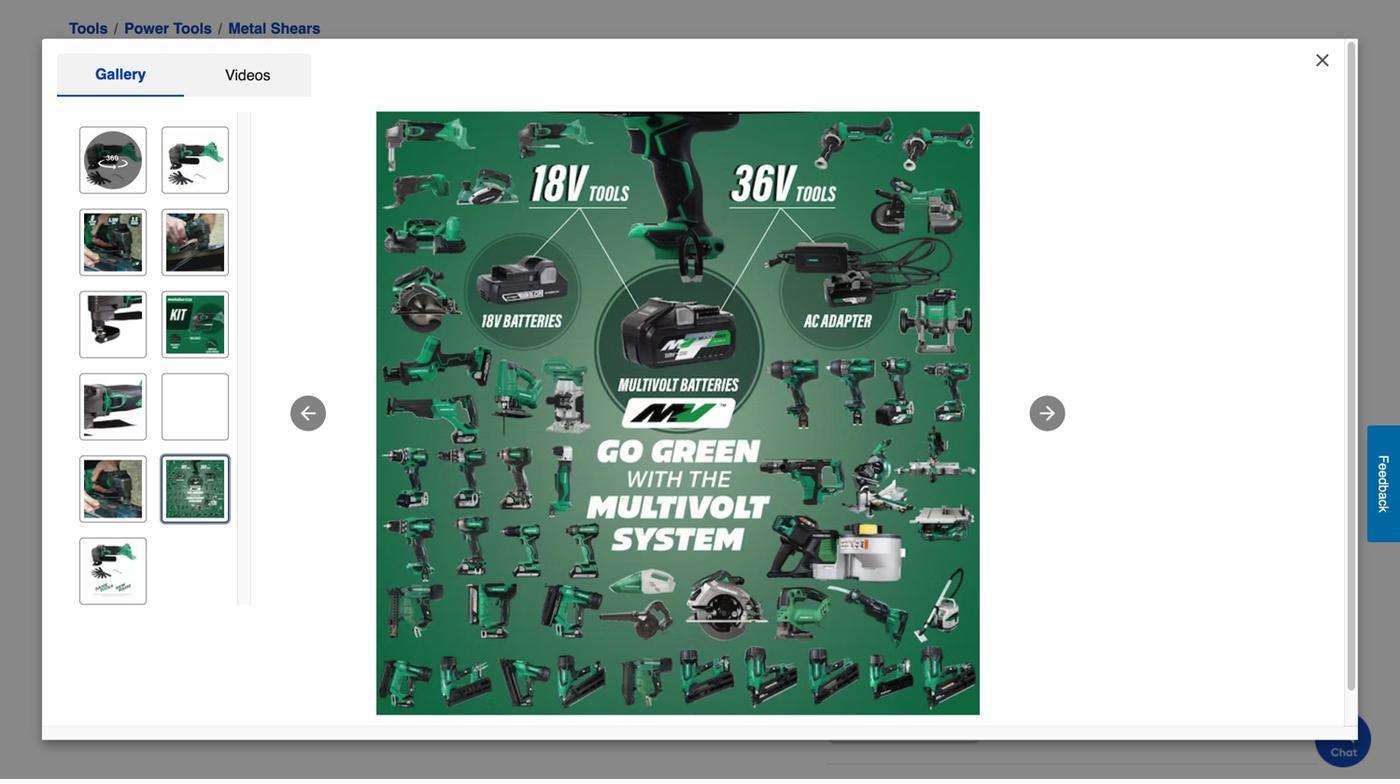 Task type: describe. For each thing, give the bounding box(es) containing it.
built
[[988, 588, 1012, 603]]

from
[[839, 713, 870, 728]]

1963359
[[105, 75, 156, 90]]

notify
[[913, 351, 944, 366]]

offer
[[894, 649, 930, 666]]

metabo hpt  #ce18dslq4m - thumbnail4 image
[[84, 296, 142, 354]]

5%
[[1028, 201, 1047, 216]]

12 monthly installments of
[[872, 269, 1027, 284]]

5,300
[[899, 533, 932, 548]]

$189.05 when you choose 5% savings on eligible purchases every day. learn how
[[872, 201, 1285, 235]]

$189.05
[[872, 201, 919, 216]]

metal shears
[[228, 20, 321, 37]]

speed
[[1065, 533, 1101, 548]]

protector
[[900, 588, 953, 603]]

2 tools from the left
[[173, 20, 212, 37]]

metabo hpt  #ce18dslq4m - thumbnail2 image
[[84, 214, 142, 272]]

tool
[[1062, 588, 1084, 603]]

easy
[[1131, 551, 1159, 566]]

eligible
[[1117, 201, 1158, 216]]

power: 5,300 rpm for faster cutting speed blades: 8-cutting edge blades x 2 offer the user easy replacement and extended service life safety: protector plate built into the tool to protect the operator's hand from the cuttings
[[842, 533, 1310, 621]]

d
[[1377, 478, 1392, 485]]

$29.97
[[873, 713, 913, 728]]

hand
[[1229, 588, 1258, 603]]

enter
[[893, 399, 928, 417]]

item
[[911, 334, 941, 348]]

videos
[[225, 67, 271, 84]]

x
[[1030, 551, 1036, 566]]

address
[[974, 399, 1028, 417]]

metabo hpt 18-gauge variable speed 18-volt cordless metal shears item # 1963359 | model # ce18dslq4m
[[69, 48, 677, 90]]

to
[[1087, 588, 1098, 603]]

power tools link
[[124, 17, 212, 40]]

when
[[923, 201, 954, 216]]

day.
[[1261, 201, 1285, 216]]

metabo hpt  #ce18dslq4m - 9 image
[[376, 112, 980, 715]]

protect
[[1102, 588, 1142, 603]]

blades
[[988, 551, 1026, 566]]

blades:
[[842, 551, 897, 566]]

metabo hpt  #ce18dslq4m - thumbnail10 image
[[84, 543, 142, 600]]

the right 'protect'
[[1145, 588, 1163, 603]]

2
[[1040, 551, 1047, 566]]

warning image
[[847, 335, 864, 352]]

0 horizontal spatial shears
[[271, 20, 321, 37]]

ce18dslq4m
[[215, 75, 301, 90]]

12
[[872, 269, 887, 284]]

savings
[[1051, 201, 1095, 216]]

videos button
[[184, 54, 311, 97]]

every
[[1225, 201, 1257, 216]]

metabo hpt  #ce18dslq4m - thumbnail9 image
[[166, 460, 224, 518]]

model
[[168, 75, 204, 90]]

the left tool
[[1041, 588, 1059, 603]]

is
[[1057, 351, 1066, 366]]

|
[[160, 75, 163, 90]]

chat invite button image
[[1316, 711, 1372, 768]]

shears inside metabo hpt 18-gauge variable speed 18-volt cordless metal shears item # 1963359 | model # ce18dslq4m
[[615, 48, 677, 69]]

heart outline image
[[353, 97, 375, 119]]

of
[[1012, 269, 1023, 284]]

volt
[[438, 48, 472, 69]]

gallery button
[[57, 54, 184, 97]]

you inside the $189.05 when you choose 5% savings on eligible purchases every day. learn how
[[958, 201, 979, 216]]

$
[[827, 141, 842, 171]]

0 vertical spatial metal
[[228, 20, 267, 37]]

metabo hpt  #ce18dslq4m - thumbnail3 image
[[166, 214, 224, 272]]

service
[[900, 570, 941, 585]]

metabo
[[69, 48, 135, 69]]

purchases
[[1161, 201, 1222, 216]]

user
[[1102, 551, 1128, 566]]

edge
[[955, 551, 984, 566]]

into
[[1016, 588, 1037, 603]]

from
[[1262, 588, 1288, 603]]

c
[[1377, 499, 1392, 506]]

email
[[932, 399, 970, 417]]

monthly
[[890, 269, 936, 284]]

power tools
[[124, 20, 212, 37]]

you inside this item is out of stock we'll notify you once this item is back in stock.
[[947, 351, 969, 366]]

item number 1 9 6 3 3 5 9 and model number c e 1 8 d s l q 4 m element
[[69, 73, 1317, 92]]

1 # from the left
[[98, 75, 105, 90]]

item
[[69, 75, 95, 90]]

how
[[909, 220, 933, 235]]

hpt
[[140, 48, 177, 69]]

metal inside metabo hpt 18-gauge variable speed 18-volt cordless metal shears item # 1963359 | model # ce18dslq4m
[[562, 48, 610, 69]]

power:
[[842, 533, 895, 548]]

we'll
[[881, 351, 909, 366]]

stock
[[1014, 334, 1058, 348]]

offer
[[1051, 551, 1077, 566]]

f e e d b a c k
[[1377, 455, 1392, 513]]

8-
[[901, 551, 913, 566]]

learn how button
[[872, 218, 933, 237]]

1 vertical spatial cutting
[[913, 551, 951, 566]]

this item is out of stock we'll notify you once this item is back in stock.
[[878, 334, 1149, 366]]



Task type: locate. For each thing, give the bounding box(es) containing it.
2 # from the left
[[207, 75, 215, 90]]

close image
[[1314, 51, 1332, 70]]

# right "model" at the left
[[207, 75, 215, 90]]

tools link
[[69, 17, 108, 40]]

gallery
[[95, 66, 146, 83]]

shears up variable
[[271, 20, 321, 37]]

1 horizontal spatial 18-
[[411, 48, 438, 69]]

arrow left image
[[297, 402, 320, 425]]

00
[[893, 141, 922, 171]]

what
[[827, 649, 864, 666]]

arrow right image
[[1037, 402, 1059, 425]]

e up b
[[1377, 470, 1392, 478]]

0 vertical spatial you
[[958, 201, 979, 216]]

power
[[124, 20, 169, 37]]

e up the d
[[1377, 463, 1392, 470]]

1 tools from the left
[[69, 20, 108, 37]]

cutting up 2
[[1023, 533, 1062, 548]]

navigation containing gallery
[[0, 54, 1401, 745]]

this
[[878, 334, 907, 348]]

protection from $29.97
[[839, 691, 924, 728]]

the
[[1080, 551, 1099, 566], [1041, 588, 1059, 603], [1145, 588, 1163, 603], [1292, 588, 1310, 603]]

0 horizontal spatial cutting
[[913, 551, 951, 566]]

life
[[945, 570, 961, 585]]

1 horizontal spatial shears
[[615, 48, 677, 69]]

plate
[[956, 588, 985, 603]]

1 horizontal spatial #
[[207, 75, 215, 90]]

2 18- from the left
[[411, 48, 438, 69]]

replacement
[[1163, 551, 1235, 566]]

tools up hpt
[[173, 20, 212, 37]]

cordless
[[477, 48, 557, 69]]

1 18- from the left
[[182, 48, 209, 69]]

b
[[1377, 485, 1392, 492]]

18- up "model" at the left
[[182, 48, 209, 69]]

0 horizontal spatial tools
[[69, 20, 108, 37]]

and
[[1238, 551, 1260, 566]]

tools
[[69, 20, 108, 37], [173, 20, 212, 37]]

the down speed
[[1080, 551, 1099, 566]]

item
[[1028, 351, 1053, 366]]

#
[[98, 75, 105, 90], [207, 75, 215, 90]]

we
[[868, 649, 890, 666]]

metabo hpt  #ce18dslq4m - thumbnail6 image
[[84, 378, 142, 436]]

you
[[958, 201, 979, 216], [947, 351, 969, 366]]

you right when
[[958, 201, 979, 216]]

speed
[[350, 48, 406, 69]]

a
[[1377, 492, 1392, 499]]

cuttings
[[842, 606, 887, 621]]

is
[[946, 334, 958, 348]]

in
[[1101, 351, 1111, 366]]

metabo hpt  #ce18dslq4m - thumbnail image
[[166, 131, 224, 189]]

on
[[1099, 201, 1113, 216]]

.
[[885, 141, 893, 171]]

0 horizontal spatial #
[[98, 75, 105, 90]]

0 horizontal spatial 18-
[[182, 48, 209, 69]]

you down 'is'
[[947, 351, 969, 366]]

what we offer
[[827, 649, 930, 666]]

1 horizontal spatial tools
[[173, 20, 212, 37]]

choose
[[983, 201, 1025, 216]]

tab list
[[57, 54, 311, 97]]

gauge
[[209, 48, 267, 69]]

stock.
[[1115, 351, 1149, 366]]

$ 199 . 00
[[827, 141, 922, 171]]

shears up item number 1 9 6 3 3 5 9 and model number c e 1 8 d s l q 4 m element
[[615, 48, 677, 69]]

out
[[962, 334, 988, 348]]

1 horizontal spatial metal
[[562, 48, 610, 69]]

protection plan filled image
[[839, 690, 854, 705]]

safety:
[[842, 588, 896, 603]]

1 horizontal spatial cutting
[[1023, 533, 1062, 548]]

199
[[842, 141, 885, 171]]

metabo hpt  #ce18dslq4m - 360 thumbnail image
[[84, 131, 142, 189]]

back
[[1070, 351, 1097, 366]]

f e e d b a c k button
[[1368, 425, 1401, 542]]

1 e from the top
[[1377, 463, 1392, 470]]

0 horizontal spatial metal
[[228, 20, 267, 37]]

cutting up service
[[913, 551, 951, 566]]

learn
[[872, 220, 905, 235]]

this
[[1004, 351, 1025, 366]]

0 vertical spatial cutting
[[1023, 533, 1062, 548]]

variable
[[273, 48, 344, 69]]

protection
[[859, 691, 924, 706]]

faster
[[987, 533, 1019, 548]]

of
[[993, 334, 1010, 348]]

# right item
[[98, 75, 105, 90]]

1 vertical spatial metal
[[562, 48, 610, 69]]

metal right the cordless
[[562, 48, 610, 69]]

tab list containing gallery
[[57, 54, 311, 97]]

metal up gauge
[[228, 20, 267, 37]]

extended
[[842, 570, 896, 585]]

metabo hpt  #ce18dslq4m - thumbnail8 image
[[84, 460, 142, 518]]

4.6 stars image
[[208, 100, 295, 117]]

once
[[972, 351, 1001, 366]]

0 vertical spatial shears
[[271, 20, 321, 37]]

tools up the metabo
[[69, 20, 108, 37]]

1 vertical spatial you
[[947, 351, 969, 366]]

the right the from
[[1292, 588, 1310, 603]]

metal shears link
[[228, 17, 321, 40]]

for
[[968, 533, 983, 548]]

lowes pay logo image
[[829, 261, 866, 289]]

metabo hpt  #ce18dslq4m - thumbnail5 image
[[166, 296, 224, 354]]

installments
[[940, 269, 1009, 284]]

1 vertical spatial shears
[[615, 48, 677, 69]]

operator's
[[1167, 588, 1226, 603]]

18-
[[182, 48, 209, 69], [411, 48, 438, 69]]

navigation
[[0, 54, 1401, 745]]

18- right speed
[[411, 48, 438, 69]]

2 e from the top
[[1377, 470, 1392, 478]]



Task type: vqa. For each thing, say whether or not it's contained in the screenshot.
Ready within 3 hours | 233 in Stock at Chicago-Brickyard Lowe's pickup icon
no



